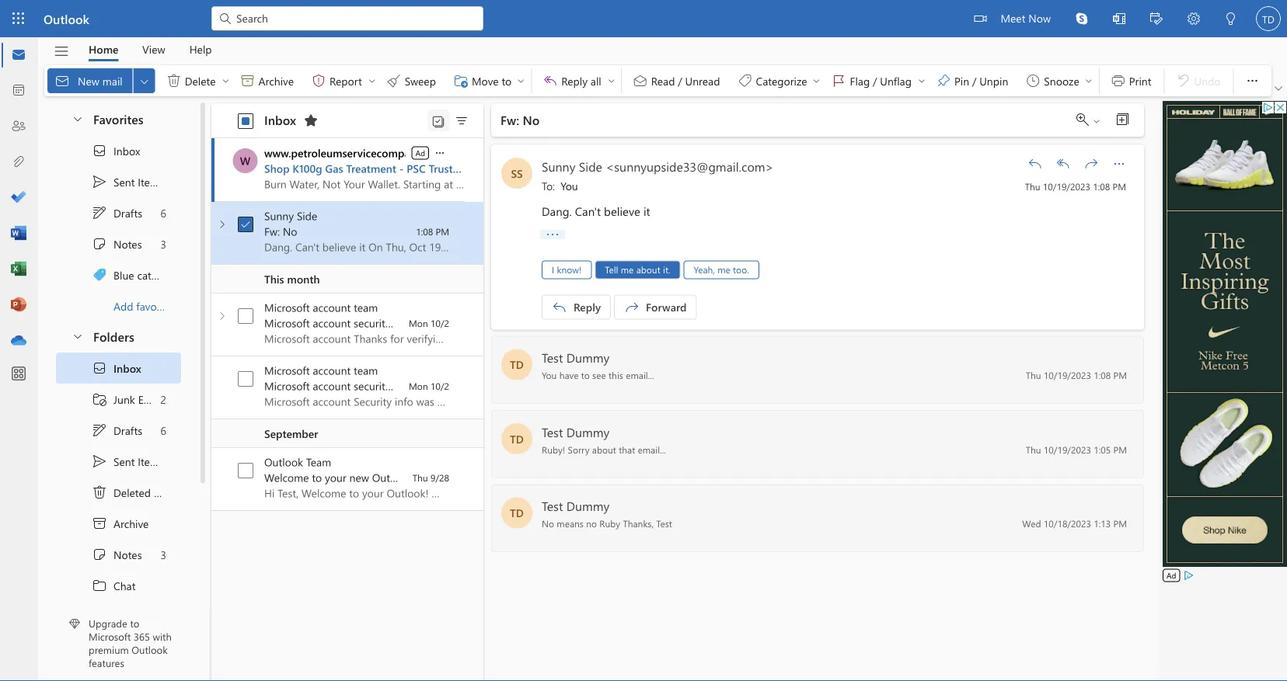 Task type: describe. For each thing, give the bounding box(es) containing it.
6 for 
[[161, 206, 166, 220]]

tell
[[605, 263, 618, 276]]

blue
[[113, 268, 134, 282]]

microsoft inside upgrade to microsoft 365 with premium outlook features
[[89, 630, 131, 644]]

www.petroleumservicecompany.com/k100g image
[[233, 148, 258, 173]]

reply for 
[[561, 73, 588, 88]]

 inside  
[[1092, 117, 1101, 126]]

add
[[113, 299, 133, 313]]

 inside  categorize 
[[812, 76, 821, 85]]

unpin
[[979, 73, 1008, 88]]

i know!
[[552, 263, 582, 276]]

onedrive image
[[11, 333, 26, 349]]

 flag / unflag 
[[831, 73, 926, 89]]

thu inside email message element
[[1025, 180, 1040, 192]]

ruby!
[[542, 443, 565, 456]]

 button
[[1101, 0, 1138, 39]]

2
[[161, 392, 166, 407]]

sweep
[[405, 73, 436, 88]]

 drafts for 
[[92, 423, 142, 438]]

cases
[[543, 177, 569, 191]]

6 for 
[[161, 423, 166, 438]]

message list section
[[211, 99, 569, 681]]

2  tree item from the top
[[56, 353, 181, 384]]

month
[[287, 272, 320, 286]]

calendar image
[[11, 83, 26, 99]]

 tree item
[[56, 260, 181, 291]]

mon 10/2 for verification
[[409, 317, 449, 330]]


[[632, 73, 648, 89]]


[[303, 113, 319, 128]]

 for  deleted items
[[92, 485, 107, 501]]

10/2 for was
[[431, 380, 449, 392]]

chat
[[113, 579, 136, 593]]

inbox 
[[264, 111, 319, 128]]

sunny for sunny side <sunnyupside33@gmail.com>
[[542, 158, 575, 174]]

application containing outlook
[[0, 0, 1287, 682]]

sunny side
[[264, 209, 317, 223]]

left-rail-appbar navigation
[[3, 37, 34, 359]]

meet
[[1001, 10, 1025, 25]]

to inside upgrade to microsoft 365 with premium outlook features
[[130, 617, 139, 631]]

new
[[78, 73, 99, 88]]

test right thanks,
[[656, 518, 672, 530]]

deleted
[[113, 486, 151, 500]]

meet now
[[1001, 10, 1051, 25]]

more apps image
[[11, 367, 26, 382]]

test dummy image
[[501, 424, 532, 455]]

dang.
[[542, 204, 572, 219]]

 button
[[1175, 0, 1212, 39]]

 button
[[1110, 107, 1135, 132]]

your
[[344, 177, 365, 191]]


[[53, 43, 70, 59]]

3 inside favorites tree
[[161, 237, 166, 251]]

tab list inside application
[[77, 37, 224, 61]]

Select all messages checkbox
[[235, 110, 256, 132]]

 for first  tree item from the bottom of the application containing outlook
[[92, 361, 107, 376]]

/ for 
[[678, 73, 682, 88]]

snooze
[[1044, 73, 1079, 88]]

 button
[[449, 110, 474, 131]]

 button
[[1237, 65, 1268, 96]]

thu 10/19/2023 1:08 pm inside email message element
[[1025, 180, 1126, 192]]

1:08 pm
[[416, 225, 449, 238]]

unflag
[[880, 73, 912, 88]]

 for  popup button
[[1245, 73, 1260, 89]]

1 select a conversation checkbox from the top
[[233, 304, 264, 329]]

archive inside move & delete group
[[258, 73, 294, 88]]

move
[[472, 73, 499, 88]]

you inside email message element
[[560, 178, 578, 193]]

dummy for about
[[566, 424, 610, 440]]

favorites tree
[[56, 98, 181, 322]]

 for  delete 
[[166, 73, 182, 89]]

 inbox for first  tree item from the bottom of the application containing outlook
[[92, 361, 141, 376]]

2 3 from the top
[[161, 548, 166, 562]]

365
[[134, 630, 150, 644]]

 tree item
[[56, 384, 181, 415]]

ruby
[[599, 518, 620, 530]]

junk
[[113, 392, 135, 407]]

12/8oz
[[507, 177, 540, 191]]

categorize
[[756, 73, 807, 88]]

microsoft account security info was added
[[264, 379, 467, 393]]

1 vertical spatial ad
[[1167, 570, 1176, 581]]

sent inside favorites tree
[[113, 175, 135, 189]]

yeah,
[[694, 263, 715, 276]]

features
[[89, 656, 124, 670]]

info for was
[[394, 379, 412, 393]]

1:08 inside email message element
[[1093, 180, 1110, 192]]

none text field inside email message element
[[542, 176, 1014, 194]]

view
[[142, 42, 165, 56]]

 button
[[1063, 0, 1101, 37]]

Select a conversation checkbox
[[233, 212, 264, 237]]

reply for 
[[574, 300, 601, 314]]

this
[[609, 369, 623, 382]]


[[737, 73, 753, 89]]

folders tree item
[[56, 322, 181, 353]]

gas
[[325, 161, 343, 176]]


[[92, 578, 107, 594]]

dummy for no
[[566, 498, 610, 515]]

 report 
[[311, 73, 377, 89]]

 deleted items
[[92, 485, 180, 501]]

w
[[240, 153, 250, 168]]

select a conversation checkbox for outlook team
[[233, 459, 264, 483]]

 button for 
[[916, 68, 928, 93]]

1  tree item from the top
[[56, 228, 181, 260]]

notes inside tree
[[113, 548, 142, 562]]

td image
[[1256, 6, 1281, 31]]

2  tree item from the top
[[56, 446, 181, 477]]

10/19/2023 inside email message element
[[1043, 180, 1090, 192]]

 for  forward
[[624, 300, 640, 315]]


[[1150, 12, 1163, 25]]

mon 10/2 for was
[[409, 380, 449, 392]]

outlook banner
[[0, 0, 1287, 39]]

since
[[468, 161, 494, 176]]

outlook for outlook
[[44, 10, 89, 27]]

td for no
[[510, 506, 524, 520]]

starting
[[403, 177, 441, 191]]

outlook.com
[[372, 471, 434, 485]]


[[1188, 12, 1200, 25]]

10/19/2023 for ruby! sorry about that email...
[[1044, 443, 1091, 456]]

september
[[264, 426, 318, 441]]

no inside message list list box
[[283, 224, 297, 239]]

 tree item
[[56, 570, 181, 602]]

1 horizontal spatial fw:
[[501, 112, 519, 128]]

 for 
[[1027, 156, 1043, 172]]

1 vertical spatial you
[[542, 369, 557, 382]]

select all messages image
[[238, 113, 253, 129]]

inbox inside inbox 
[[264, 111, 296, 128]]

archive inside "" tree item
[[113, 517, 149, 531]]

about for sorry
[[592, 443, 616, 456]]

 delete 
[[166, 73, 230, 89]]

sunny side image
[[501, 158, 532, 189]]

 inside favorites tree item
[[72, 112, 84, 125]]

 notes for 2nd '' tree item from the top of the application containing outlook
[[92, 547, 142, 563]]

 notes for 1st '' tree item from the top
[[92, 236, 142, 252]]


[[218, 11, 233, 26]]

move & delete group
[[47, 65, 528, 96]]

fw: no inside message list list box
[[264, 224, 297, 239]]

trusted
[[429, 161, 465, 176]]

pm for no means no ruby thanks, test
[[1113, 518, 1127, 530]]

it.
[[663, 263, 670, 276]]

2  tree item from the top
[[56, 539, 181, 570]]

with
[[153, 630, 172, 644]]

drafts for 
[[113, 206, 142, 220]]

know!
[[557, 263, 582, 276]]

1 horizontal spatial no
[[523, 112, 540, 128]]

you have to see this email...
[[542, 369, 654, 382]]


[[936, 73, 951, 89]]

wed 10/18/2023 1:13 pm
[[1022, 518, 1127, 530]]

verification
[[415, 316, 468, 330]]

message list list box
[[211, 138, 569, 681]]

td for you
[[510, 358, 524, 372]]

 inside  flag / unflag 
[[917, 76, 926, 85]]


[[1076, 113, 1089, 126]]

dummy for to
[[566, 349, 610, 366]]

 for 
[[1083, 156, 1099, 172]]

team for verification
[[354, 300, 378, 315]]

category
[[137, 268, 179, 282]]

sent inside tree
[[113, 454, 135, 469]]

too.
[[733, 263, 749, 276]]

 drafts for 
[[92, 205, 142, 221]]

mail image
[[11, 47, 26, 63]]

 button
[[1138, 0, 1175, 39]]

 for  dropdown button to the left
[[434, 147, 446, 159]]

was
[[415, 379, 433, 393]]

1:05
[[1094, 443, 1111, 456]]

drafts for 
[[113, 423, 142, 438]]


[[831, 73, 847, 89]]

 inside  report 
[[367, 76, 377, 85]]

sunny for sunny side
[[264, 209, 294, 223]]

 archive inside "" tree item
[[92, 516, 149, 532]]

/ for 
[[972, 73, 976, 88]]

 print
[[1110, 73, 1151, 89]]

set your advertising preferences image
[[1182, 570, 1195, 582]]

pin
[[954, 73, 969, 88]]

 for fw: no
[[216, 218, 228, 231]]

mail
[[102, 73, 123, 88]]

 reply all 
[[543, 73, 616, 89]]

inbox for first  tree item
[[113, 144, 140, 158]]

9/28
[[431, 472, 449, 484]]

 button
[[427, 110, 449, 131]]



Task type: locate. For each thing, give the bounding box(es) containing it.
side for sunny side
[[297, 209, 317, 223]]

sunny inside message list list box
[[264, 209, 294, 223]]

1 horizontal spatial fw: no
[[501, 112, 540, 128]]

test dummy up means
[[542, 498, 610, 515]]

you left have at bottom
[[542, 369, 557, 382]]

outlook up  button
[[44, 10, 89, 27]]

tree
[[56, 353, 181, 664]]

1930
[[497, 161, 520, 176]]

1 vertical spatial 
[[92, 423, 107, 438]]

 for 2nd '' tree item from the top of the application containing outlook
[[92, 547, 107, 563]]

yeah, me too. button
[[684, 261, 759, 279]]

select a conversation checkbox down 'september' at the bottom of the page
[[233, 459, 264, 483]]

 button
[[133, 68, 155, 93]]

1  from the top
[[92, 143, 107, 159]]

 tree item
[[56, 166, 181, 197], [56, 446, 181, 477]]

0 vertical spatial  inbox
[[92, 143, 140, 159]]

believe
[[604, 204, 640, 219]]

reply inside  reply all 
[[561, 73, 588, 88]]

microsoft account team for microsoft account security info verification
[[264, 300, 378, 315]]

0 vertical spatial info
[[394, 316, 412, 330]]


[[1110, 73, 1126, 89]]

www.petroleumservicecompany.com/k100g
[[264, 146, 480, 160]]

read
[[651, 73, 675, 88]]

1:08 down  button
[[1093, 180, 1110, 192]]

10/19/2023 left 1:05
[[1044, 443, 1091, 456]]

/ inside  pin / unpin
[[972, 73, 976, 88]]

items for second  tree item from the bottom of the page
[[138, 175, 164, 189]]

10/2 up added
[[431, 317, 449, 330]]

 inside button
[[1083, 156, 1099, 172]]

fw: inside message list list box
[[264, 224, 280, 239]]

2 mon 10/2 from the top
[[409, 380, 449, 392]]

0 vertical spatial 
[[1083, 156, 1099, 172]]

2 vertical spatial items
[[154, 486, 180, 500]]

2 me from the left
[[718, 263, 730, 276]]

to right 'move'
[[502, 73, 512, 88]]

 button down  new mail
[[64, 104, 90, 133]]

mon left added
[[409, 380, 428, 392]]

me for tell
[[621, 263, 634, 276]]

1 vertical spatial dummy
[[566, 424, 610, 440]]

select a conversation image
[[238, 372, 253, 387], [238, 463, 253, 479]]

thu 10/19/2023 1:08 pm
[[1025, 180, 1126, 192], [1026, 369, 1127, 382]]

you button
[[558, 178, 580, 194]]

1 select a conversation image from the top
[[238, 372, 253, 387]]

 button right delete
[[220, 68, 232, 93]]

 button left 
[[916, 68, 928, 93]]

1 mon from the top
[[409, 317, 428, 330]]

to
[[502, 73, 512, 88], [581, 369, 590, 382], [312, 471, 322, 485], [130, 617, 139, 631]]

microsoft account team up 'microsoft account security info was added'
[[264, 363, 378, 378]]

about for me
[[636, 263, 660, 276]]

1  button from the top
[[216, 218, 228, 231]]

1 me from the left
[[621, 263, 634, 276]]

 button for microsoft account security info verification
[[216, 310, 228, 323]]

application
[[0, 0, 1287, 682]]

2 horizontal spatial no
[[542, 518, 554, 530]]

this
[[264, 272, 284, 286]]

 notes
[[92, 236, 142, 252], [92, 547, 142, 563]]

2  button from the left
[[366, 68, 378, 93]]

 left forward
[[624, 300, 640, 315]]

people image
[[11, 119, 26, 134]]

unread
[[685, 73, 720, 88]]

 inside move & delete group
[[166, 73, 182, 89]]

0 vertical spatial 6
[[161, 206, 166, 220]]

2 test dummy image from the top
[[501, 498, 532, 529]]

 for microsoft account security info verification
[[216, 310, 228, 323]]

0 vertical spatial  tree item
[[56, 135, 181, 166]]

td for ruby!
[[510, 432, 524, 446]]

1  inbox from the top
[[92, 143, 140, 159]]

2  from the top
[[216, 310, 228, 323]]

2 horizontal spatial 
[[1245, 73, 1260, 89]]

 move to 
[[453, 73, 526, 89]]

2 drafts from the top
[[113, 423, 142, 438]]

inbox inside favorites tree
[[113, 144, 140, 158]]

thu
[[1025, 180, 1040, 192], [1026, 369, 1041, 382], [1026, 443, 1041, 456], [413, 472, 428, 484]]

2 vertical spatial inbox
[[113, 361, 141, 376]]

test dummy
[[542, 349, 610, 366], [542, 424, 610, 440], [542, 498, 610, 515]]

 tree item
[[56, 197, 181, 228], [56, 415, 181, 446]]

 left  button
[[1055, 156, 1071, 172]]

help button
[[178, 37, 223, 61]]

favorites tree item
[[56, 104, 181, 135]]

 archive down  tree item
[[92, 516, 149, 532]]

inbox heading
[[256, 108, 323, 133]]

6 up category
[[161, 206, 166, 220]]

info
[[394, 316, 412, 330], [394, 379, 412, 393]]

 button
[[1271, 81, 1285, 96]]

1 vertical spatial  tree item
[[56, 353, 181, 384]]

 inside tree
[[92, 361, 107, 376]]

10/2 for verification
[[431, 317, 449, 330]]

added
[[436, 379, 467, 393]]

 button right  button
[[1107, 152, 1132, 176]]

 for 1st '' tree item from the top
[[92, 236, 107, 252]]

email... right this
[[626, 369, 654, 382]]

microsoft account team for microsoft account security info was added
[[264, 363, 378, 378]]

4  button from the left
[[916, 68, 928, 93]]

side down water,
[[297, 209, 317, 223]]

2  drafts from the top
[[92, 423, 142, 438]]

1 6 from the top
[[161, 206, 166, 220]]

team for was
[[354, 363, 378, 378]]

about left that on the bottom of page
[[592, 443, 616, 456]]

1 vertical spatial 
[[92, 454, 107, 469]]

me for yeah,
[[718, 263, 730, 276]]

1 vertical spatial email...
[[638, 443, 666, 456]]

sunny inside email message element
[[542, 158, 575, 174]]

10/2 down verification
[[431, 380, 449, 392]]

2 6 from the top
[[161, 423, 166, 438]]

0 vertical spatial email...
[[626, 369, 654, 382]]

 inbox inside favorites tree
[[92, 143, 140, 159]]

10/19/2023 for you have to see this email...
[[1044, 369, 1091, 382]]

thu inside message list list box
[[413, 472, 428, 484]]

1 horizontal spatial outlook
[[132, 643, 168, 657]]

outlook link
[[44, 0, 89, 37]]

1 10/2 from the top
[[431, 317, 449, 330]]

 blue category
[[92, 267, 179, 283]]

1 vertical spatial fw: no
[[264, 224, 297, 239]]

Search for email, meetings, files and more. field
[[235, 10, 474, 26]]

1 vertical spatial microsoft account team
[[264, 363, 378, 378]]

0 horizontal spatial  button
[[433, 145, 447, 160]]

fw: no
[[501, 112, 540, 128], [264, 224, 297, 239]]

 inbox down favorites tree item
[[92, 143, 140, 159]]

side for sunny side <sunnyupside33@gmail.com>
[[579, 158, 602, 174]]

 inside button
[[1055, 156, 1071, 172]]

1 security from the top
[[354, 316, 391, 330]]

test dummy for means
[[542, 498, 610, 515]]

 down favorites tree item
[[92, 143, 107, 159]]

 button up "trusted" on the left
[[433, 145, 447, 160]]

 right '' button
[[1083, 156, 1099, 172]]

 for 
[[92, 205, 107, 221]]

0 vertical spatial sent
[[113, 175, 135, 189]]

1  from the top
[[92, 236, 107, 252]]

see
[[592, 369, 606, 382]]

test dummy image for you have to see this email...
[[501, 349, 532, 380]]

2 select a conversation image from the top
[[238, 463, 253, 479]]

2 horizontal spatial outlook
[[264, 455, 303, 469]]

 inside favorites tree
[[92, 236, 107, 252]]

2  tree item from the top
[[56, 415, 181, 446]]

 inbox down folders tree item
[[92, 361, 141, 376]]

 junk email 2
[[92, 392, 166, 407]]

0 vertical spatial items
[[138, 175, 164, 189]]

3 select a conversation checkbox from the top
[[233, 459, 264, 483]]

2 test dummy from the top
[[542, 424, 610, 440]]

to inside message list list box
[[312, 471, 322, 485]]

folders
[[93, 328, 134, 344]]

2  from the top
[[92, 423, 107, 438]]

0 vertical spatial  archive
[[240, 73, 294, 89]]

 notes inside favorites tree
[[92, 236, 142, 252]]

1  button from the left
[[220, 68, 232, 93]]

pm inside message list list box
[[436, 225, 449, 238]]

ss
[[511, 166, 523, 180]]

td left ruby!
[[510, 432, 524, 446]]

2 security from the top
[[354, 379, 391, 393]]

1  tree item from the top
[[56, 135, 181, 166]]


[[431, 115, 445, 129]]

2 team from the top
[[354, 363, 378, 378]]

 button right all
[[605, 68, 618, 93]]

2 td from the top
[[510, 432, 524, 446]]

1 vertical spatial  sent items
[[92, 454, 164, 469]]

select a conversation checkbox for microsoft account team
[[233, 367, 264, 392]]

welcome to your new outlook.com account
[[264, 471, 475, 485]]

2  button from the top
[[216, 310, 228, 323]]

k100g
[[293, 161, 322, 176]]

word image
[[11, 226, 26, 242]]

drafts down  junk email 2 on the bottom left of page
[[113, 423, 142, 438]]

2 10/2 from the top
[[431, 380, 449, 392]]

3 up category
[[161, 237, 166, 251]]

 inside  move to 
[[516, 76, 526, 85]]

 inbox inside tree
[[92, 361, 141, 376]]

10/18/2023
[[1044, 518, 1091, 530]]

0 vertical spatial team
[[354, 300, 378, 315]]

outlook up the welcome
[[264, 455, 303, 469]]

1 drafts from the top
[[113, 206, 142, 220]]

 button inside email message element
[[1107, 152, 1132, 176]]

0 vertical spatial  drafts
[[92, 205, 142, 221]]

none text field containing to:
[[542, 176, 1014, 194]]

excel image
[[11, 262, 26, 277]]

1:08 up 1:05
[[1094, 369, 1111, 382]]

3 dummy from the top
[[566, 498, 610, 515]]

1 vertical spatial 1:08
[[416, 225, 433, 238]]

 button
[[46, 38, 77, 65]]


[[1076, 12, 1088, 25]]

dummy up you have to see this email...
[[566, 349, 610, 366]]

items down favorites tree item
[[138, 175, 164, 189]]

no
[[523, 112, 540, 128], [283, 224, 297, 239], [542, 518, 554, 530]]

2 dummy from the top
[[566, 424, 610, 440]]

 button inside favorites tree item
[[64, 104, 90, 133]]

to right "upgrade"
[[130, 617, 139, 631]]

me right tell
[[621, 263, 634, 276]]

1 vertical spatial  tree item
[[56, 446, 181, 477]]

 for  reply
[[552, 300, 567, 315]]

select a conversation image for welcome to your new outlook.com account
[[238, 463, 253, 479]]

mon 10/2
[[409, 317, 449, 330], [409, 380, 449, 392]]

1 horizontal spatial about
[[636, 263, 660, 276]]

 left folders
[[72, 330, 84, 342]]


[[54, 73, 70, 89]]

 archive inside move & delete group
[[240, 73, 294, 89]]

 left deleted
[[92, 485, 107, 501]]

 left the 
[[812, 76, 821, 85]]

items inside  deleted items
[[154, 486, 180, 500]]

1 vertical spatial items
[[138, 454, 164, 469]]

6 inside favorites tree
[[161, 206, 166, 220]]

inbox left  button
[[264, 111, 296, 128]]

0 vertical spatial 3
[[161, 237, 166, 251]]

0 horizontal spatial  archive
[[92, 516, 149, 532]]

0 horizontal spatial outlook
[[44, 10, 89, 27]]

 archive up select all messages option
[[240, 73, 294, 89]]

2  sent items from the top
[[92, 454, 164, 469]]

3 / from the left
[[972, 73, 976, 88]]

ruby! sorry about that email...
[[542, 443, 666, 456]]

have
[[559, 369, 579, 382]]

mon for was
[[409, 380, 428, 392]]

1 vertical spatial notes
[[113, 548, 142, 562]]

 reply
[[552, 300, 601, 315]]

notes inside favorites tree
[[113, 237, 142, 251]]

outlook for outlook team
[[264, 455, 303, 469]]

inbox for first  tree item from the bottom of the application containing outlook
[[113, 361, 141, 376]]

to left see
[[581, 369, 590, 382]]


[[1116, 113, 1128, 126]]

 tree item for 
[[56, 197, 181, 228]]

test dummy for have
[[542, 349, 610, 366]]

1 vertical spatial sunny
[[264, 209, 294, 223]]

1 vertical spatial 3
[[161, 548, 166, 562]]

0 vertical spatial select a conversation checkbox
[[233, 304, 264, 329]]

 tree item
[[56, 228, 181, 260], [56, 539, 181, 570]]

ad up "psc"
[[416, 148, 425, 158]]

2 vertical spatial test dummy
[[542, 498, 610, 515]]

mon up was
[[409, 317, 428, 330]]

 drafts
[[92, 205, 142, 221], [92, 423, 142, 438]]

0 vertical spatial test dummy
[[542, 349, 610, 366]]

 button for 
[[605, 68, 618, 93]]

1 horizontal spatial  button
[[1107, 152, 1132, 176]]

1  notes from the top
[[92, 236, 142, 252]]

to do image
[[11, 190, 26, 206]]

thu 9/28
[[413, 472, 449, 484]]

0 vertical spatial thu 10/19/2023 1:08 pm
[[1025, 180, 1126, 192]]

 inside email message element
[[1111, 156, 1127, 172]]

1 vertical spatial fw:
[[264, 224, 280, 239]]

1 vertical spatial drafts
[[113, 423, 142, 438]]

 for first  tree item
[[92, 143, 107, 159]]

sunny up cases
[[542, 158, 575, 174]]

1 vertical spatial 
[[92, 485, 107, 501]]

1 vertical spatial reply
[[574, 300, 601, 314]]

3  button from the left
[[605, 68, 618, 93]]

 notes down "" tree item
[[92, 547, 142, 563]]

1  drafts from the top
[[92, 205, 142, 221]]

 left 
[[1245, 73, 1260, 89]]

this month heading
[[211, 265, 483, 294]]

sunny down burn on the top of page
[[264, 209, 294, 223]]

2 mon from the top
[[409, 380, 428, 392]]

1 horizontal spatial 
[[1027, 156, 1043, 172]]

 tree item up deleted
[[56, 446, 181, 477]]

 inside tree item
[[92, 485, 107, 501]]

0 horizontal spatial you
[[542, 369, 557, 382]]

1 vertical spatial inbox
[[113, 144, 140, 158]]

1 vertical spatial 
[[92, 516, 107, 532]]

 notes up  tree item
[[92, 236, 142, 252]]

test for you
[[542, 349, 563, 366]]

1 vertical spatial info
[[394, 379, 412, 393]]

0 horizontal spatial archive
[[113, 517, 149, 531]]

2 microsoft account team from the top
[[264, 363, 378, 378]]

test dummy image
[[501, 349, 532, 380], [501, 498, 532, 529]]

2 / from the left
[[873, 73, 877, 88]]

1 info from the top
[[394, 316, 412, 330]]

0 vertical spatial 10/2
[[431, 317, 449, 330]]

0 vertical spatial side
[[579, 158, 602, 174]]

select a conversation image
[[238, 309, 253, 324]]

2 vertical spatial select a conversation checkbox
[[233, 459, 264, 483]]

home button
[[77, 37, 130, 61]]

2  notes from the top
[[92, 547, 142, 563]]

1 horizontal spatial  archive
[[240, 73, 294, 89]]

1 vertical spatial 6
[[161, 423, 166, 438]]

 right snooze at right
[[1084, 76, 1093, 85]]

td inside test dummy icon
[[510, 432, 524, 446]]

 tree item
[[56, 135, 181, 166], [56, 353, 181, 384]]

tree containing 
[[56, 353, 181, 664]]

 right delete
[[221, 76, 230, 85]]

outlook inside banner
[[44, 10, 89, 27]]


[[92, 392, 107, 407]]

1 3 from the top
[[161, 237, 166, 251]]

1 sent from the top
[[113, 175, 135, 189]]

powerpoint image
[[11, 298, 26, 313]]

1 vertical spatial test dummy
[[542, 424, 610, 440]]

 button
[[298, 108, 323, 133]]

Select a conversation checkbox
[[233, 304, 264, 329], [233, 367, 264, 392], [233, 459, 264, 483]]

 button for fw: no
[[216, 218, 228, 231]]

1 test dummy from the top
[[542, 349, 610, 366]]

1 microsoft account team from the top
[[264, 300, 378, 315]]

1 vertical spatial  button
[[216, 310, 228, 323]]

1 vertical spatial  button
[[64, 322, 90, 351]]

 for 
[[1055, 156, 1071, 172]]

2 vertical spatial td
[[510, 506, 524, 520]]

 for  dropdown button inside the email message element
[[1111, 156, 1127, 172]]

drafts
[[113, 206, 142, 220], [113, 423, 142, 438]]

info left was
[[394, 379, 412, 393]]

test for ruby!
[[542, 424, 563, 440]]

items inside favorites tree
[[138, 175, 164, 189]]

0 vertical spatial outlook
[[44, 10, 89, 27]]

test dummy up sorry
[[542, 424, 610, 440]]

thu 10/19/2023 1:05 pm
[[1026, 443, 1127, 456]]

 tree item down junk
[[56, 415, 181, 446]]

1  tree item from the top
[[56, 197, 181, 228]]

1  from the top
[[92, 205, 107, 221]]

0 vertical spatial 
[[240, 73, 255, 89]]

mon for verification
[[409, 317, 428, 330]]

1  button from the top
[[64, 104, 90, 133]]

 inside folders tree item
[[72, 330, 84, 342]]

 up  tree item
[[92, 454, 107, 469]]

 tree item up  chat
[[56, 539, 181, 570]]

 button
[[216, 218, 228, 231], [216, 310, 228, 323]]

 chat
[[92, 578, 136, 594]]

now
[[1028, 10, 1051, 25]]

outlook
[[44, 10, 89, 27], [264, 455, 303, 469], [132, 643, 168, 657]]

items
[[138, 175, 164, 189], [138, 454, 164, 469], [154, 486, 180, 500]]

select a conversation image for microsoft account security info was added
[[238, 372, 253, 387]]

0 vertical spatial notes
[[113, 237, 142, 251]]

premium features image
[[69, 619, 80, 630]]

1 vertical spatial select a conversation checkbox
[[233, 367, 264, 392]]

0 vertical spatial sunny
[[542, 158, 575, 174]]

1 vertical spatial archive
[[113, 517, 149, 531]]

 button for favorites
[[64, 104, 90, 133]]

to:
[[542, 178, 555, 193]]

microsoft account team down the month
[[264, 300, 378, 315]]

inbox inside tree
[[113, 361, 141, 376]]

i
[[552, 263, 554, 276]]

new
[[349, 471, 369, 485]]

to inside  move to 
[[502, 73, 512, 88]]

security down this month heading
[[354, 316, 391, 330]]

 inside  reply all 
[[607, 76, 616, 85]]

1 notes from the top
[[113, 237, 142, 251]]

2 sent from the top
[[113, 454, 135, 469]]

security left was
[[354, 379, 391, 393]]

1  tree item from the top
[[56, 166, 181, 197]]

1 horizontal spatial ad
[[1167, 570, 1176, 581]]

0 horizontal spatial 
[[552, 300, 567, 315]]

 sweep
[[386, 73, 436, 89]]

help
[[189, 42, 212, 56]]

 button
[[1212, 0, 1250, 39]]

 inside button
[[1027, 156, 1043, 172]]

 button for 
[[220, 68, 232, 93]]

archive down deleted
[[113, 517, 149, 531]]

1 test dummy image from the top
[[501, 349, 532, 380]]

1:13
[[1094, 518, 1111, 530]]

 tree item up junk
[[56, 353, 181, 384]]

no
[[586, 518, 597, 530]]

 inside the " delete "
[[221, 76, 230, 85]]


[[546, 228, 559, 241]]

 notes inside tree
[[92, 547, 142, 563]]


[[1113, 12, 1125, 25]]

items up  deleted items on the left bottom of page
[[138, 454, 164, 469]]

/ inside  flag / unflag 
[[873, 73, 877, 88]]

 inside  snooze 
[[1084, 76, 1093, 85]]

sunny side <sunnyupside33@gmail.com>
[[542, 158, 774, 174]]

1 horizontal spatial sunny
[[542, 158, 575, 174]]

0 horizontal spatial fw: no
[[264, 224, 297, 239]]

tab list
[[77, 37, 224, 61]]

tab list containing home
[[77, 37, 224, 61]]

dummy up sorry
[[566, 424, 610, 440]]

shop k100g gas treatment - psc trusted since 1930 burn water, not your wallet. starting at $68.40 for 12/8oz cases
[[264, 161, 569, 191]]

burn
[[264, 177, 287, 191]]

2 select a conversation checkbox from the top
[[233, 367, 264, 392]]

side up you popup button
[[579, 158, 602, 174]]

 inside dropdown button
[[138, 75, 151, 87]]

 down favorites tree item
[[92, 174, 107, 190]]

premium
[[89, 643, 129, 657]]

0 horizontal spatial side
[[297, 209, 317, 223]]

0 vertical spatial 
[[543, 73, 558, 89]]

2  from the top
[[92, 547, 107, 563]]

 tree item up blue
[[56, 228, 181, 260]]

me left too.
[[718, 263, 730, 276]]

1 vertical spatial td
[[510, 432, 524, 446]]

1  from the top
[[216, 218, 228, 231]]

drafts inside favorites tree
[[113, 206, 142, 220]]

 up 
[[92, 361, 107, 376]]

team up 'microsoft account security info was added'
[[354, 363, 378, 378]]

0 vertical spatial  tree item
[[56, 197, 181, 228]]

 button
[[540, 228, 565, 241]]

1 dummy from the top
[[566, 349, 610, 366]]

0 vertical spatial 
[[92, 174, 107, 190]]

 new mail
[[54, 73, 123, 89]]

0 vertical spatial 
[[166, 73, 182, 89]]

1 td from the top
[[510, 358, 524, 372]]

 drafts inside favorites tree
[[92, 205, 142, 221]]

0 horizontal spatial /
[[678, 73, 682, 88]]

about inside button
[[636, 263, 660, 276]]

outlook inside message list list box
[[264, 455, 303, 469]]

0 horizontal spatial fw:
[[264, 224, 280, 239]]

1 vertical spatial 
[[92, 547, 107, 563]]

2 vertical spatial dummy
[[566, 498, 610, 515]]

side inside message list list box
[[297, 209, 317, 223]]

 search field
[[211, 0, 483, 35]]

1:08 inside message list list box
[[416, 225, 433, 238]]

1  from the top
[[92, 174, 107, 190]]

10/19/2023 down '' button
[[1043, 180, 1090, 192]]

0 vertical spatial dummy
[[566, 349, 610, 366]]

 tree item down favorites tree item
[[56, 166, 181, 197]]

can't
[[575, 204, 601, 219]]

wallet.
[[368, 177, 400, 191]]

reply inside  reply
[[574, 300, 601, 314]]

september heading
[[211, 420, 483, 448]]

1:08 down the starting at the top left of the page
[[416, 225, 433, 238]]

 inbox for first  tree item
[[92, 143, 140, 159]]

outlook inside upgrade to microsoft 365 with premium outlook features
[[132, 643, 168, 657]]

test for no
[[542, 498, 563, 515]]

add favorite tree item
[[56, 291, 181, 322]]

pm for you have to see this email...
[[1113, 369, 1127, 382]]

archive up inbox 
[[258, 73, 294, 88]]

1 horizontal spatial /
[[873, 73, 877, 88]]


[[974, 12, 987, 25]]

2 vertical spatial 1:08
[[1094, 369, 1111, 382]]

2  from the top
[[92, 454, 107, 469]]

test dummy for sorry
[[542, 424, 610, 440]]

 left 
[[216, 218, 228, 231]]

3
[[161, 237, 166, 251], [161, 548, 166, 562]]

test up ruby!
[[542, 424, 563, 440]]

report
[[330, 73, 362, 88]]

 inside message list list box
[[434, 147, 446, 159]]

0 vertical spatial  notes
[[92, 236, 142, 252]]

info for verification
[[394, 316, 412, 330]]

side inside email message element
[[579, 158, 602, 174]]

 inside favorites tree
[[92, 174, 107, 190]]

2 vertical spatial 10/19/2023
[[1044, 443, 1091, 456]]

1 vertical spatial  inbox
[[92, 361, 141, 376]]

for
[[491, 177, 504, 191]]

2 notes from the top
[[113, 548, 142, 562]]

 inside favorites tree
[[92, 205, 107, 221]]

2  button from the top
[[64, 322, 90, 351]]

reply left all
[[561, 73, 588, 88]]

1  sent items from the top
[[92, 174, 164, 190]]

 up ''
[[92, 236, 107, 252]]

notes up blue
[[113, 237, 142, 251]]

1 / from the left
[[678, 73, 682, 88]]

2  from the top
[[92, 361, 107, 376]]

None text field
[[542, 176, 1014, 194]]

1 vertical spatial 10/2
[[431, 380, 449, 392]]

1 vertical spatial thu 10/19/2023 1:08 pm
[[1026, 369, 1127, 382]]

1 mon 10/2 from the top
[[409, 317, 449, 330]]

 inside tree
[[92, 423, 107, 438]]

1 vertical spatial mon 10/2
[[409, 380, 449, 392]]

 inside favorites tree
[[92, 143, 107, 159]]

tags group
[[625, 65, 1096, 96]]

thanks,
[[623, 518, 654, 530]]

 tree item
[[56, 508, 181, 539]]

 inside tree item
[[92, 516, 107, 532]]

 drafts up  tree item
[[92, 205, 142, 221]]

 right  button
[[1111, 156, 1127, 172]]

fw: down  move to 
[[501, 112, 519, 128]]

/
[[678, 73, 682, 88], [873, 73, 877, 88], [972, 73, 976, 88]]

6 down 2
[[161, 423, 166, 438]]

microsoft account team
[[264, 300, 378, 315], [264, 363, 378, 378]]

 tree item down "favorites"
[[56, 135, 181, 166]]

at
[[444, 177, 453, 191]]

0 vertical spatial  sent items
[[92, 174, 164, 190]]

 inside move & delete group
[[240, 73, 255, 89]]

 for  reply all 
[[543, 73, 558, 89]]

6 inside tree
[[161, 423, 166, 438]]

favorites
[[93, 110, 143, 127]]

0 vertical spatial 
[[92, 205, 107, 221]]

test dummy image left have at bottom
[[501, 349, 532, 380]]

pm for ruby! sorry about that email...
[[1113, 443, 1127, 456]]

sent down favorites tree item
[[113, 175, 135, 189]]

1 team from the top
[[354, 300, 378, 315]]

to down team
[[312, 471, 322, 485]]

 tree item
[[56, 477, 181, 508]]

0 vertical spatial fw:
[[501, 112, 519, 128]]

security for was
[[354, 379, 391, 393]]

 sent items inside favorites tree
[[92, 174, 164, 190]]

2 info from the top
[[394, 379, 412, 393]]

 button for folders
[[64, 322, 90, 351]]

 inside popup button
[[1245, 73, 1260, 89]]

test up means
[[542, 498, 563, 515]]

 sent items down favorites tree item
[[92, 174, 164, 190]]

email message element
[[491, 145, 1144, 330]]

pm inside email message element
[[1113, 180, 1126, 192]]

files image
[[11, 155, 26, 170]]

security for verification
[[354, 316, 391, 330]]

0 horizontal spatial ad
[[416, 148, 425, 158]]

0 vertical spatial 10/19/2023
[[1043, 180, 1090, 192]]

0 horizontal spatial no
[[283, 224, 297, 239]]

info left verification
[[394, 316, 412, 330]]

 for 
[[92, 423, 107, 438]]

 
[[1076, 113, 1101, 126]]

thu 10/19/2023 1:08 pm down '' button
[[1025, 180, 1126, 192]]

 button inside 'tags' group
[[916, 68, 928, 93]]

 inside tree
[[92, 547, 107, 563]]

3 test dummy from the top
[[542, 498, 610, 515]]

1 horizontal spatial me
[[718, 263, 730, 276]]

 tree item for 
[[56, 415, 181, 446]]

 down  new mail
[[72, 112, 84, 125]]

about left it.
[[636, 263, 660, 276]]

/ for 
[[873, 73, 877, 88]]

items for  tree item
[[154, 486, 180, 500]]

2  inbox from the top
[[92, 361, 141, 376]]

0 vertical spatial td
[[510, 358, 524, 372]]

items for second  tree item from the top
[[138, 454, 164, 469]]

 up select all messages option
[[240, 73, 255, 89]]

 button for 
[[366, 68, 378, 93]]

test dummy image left means
[[501, 498, 532, 529]]

0 vertical spatial 1:08
[[1093, 180, 1110, 192]]

test up have at bottom
[[542, 349, 563, 366]]

3 td from the top
[[510, 506, 524, 520]]

 right 'move'
[[516, 76, 526, 85]]

tell me about it.
[[605, 263, 670, 276]]

no left means
[[542, 518, 554, 530]]

ad inside message list list box
[[416, 148, 425, 158]]

test dummy image for no means no ruby thanks, test
[[501, 498, 532, 529]]

account
[[313, 300, 351, 315], [313, 316, 351, 330], [313, 363, 351, 378], [313, 379, 351, 393], [437, 471, 475, 485]]

 button inside folders tree item
[[64, 322, 90, 351]]

/ inside  read / unread
[[678, 73, 682, 88]]



Task type: vqa. For each thing, say whether or not it's contained in the screenshot.


